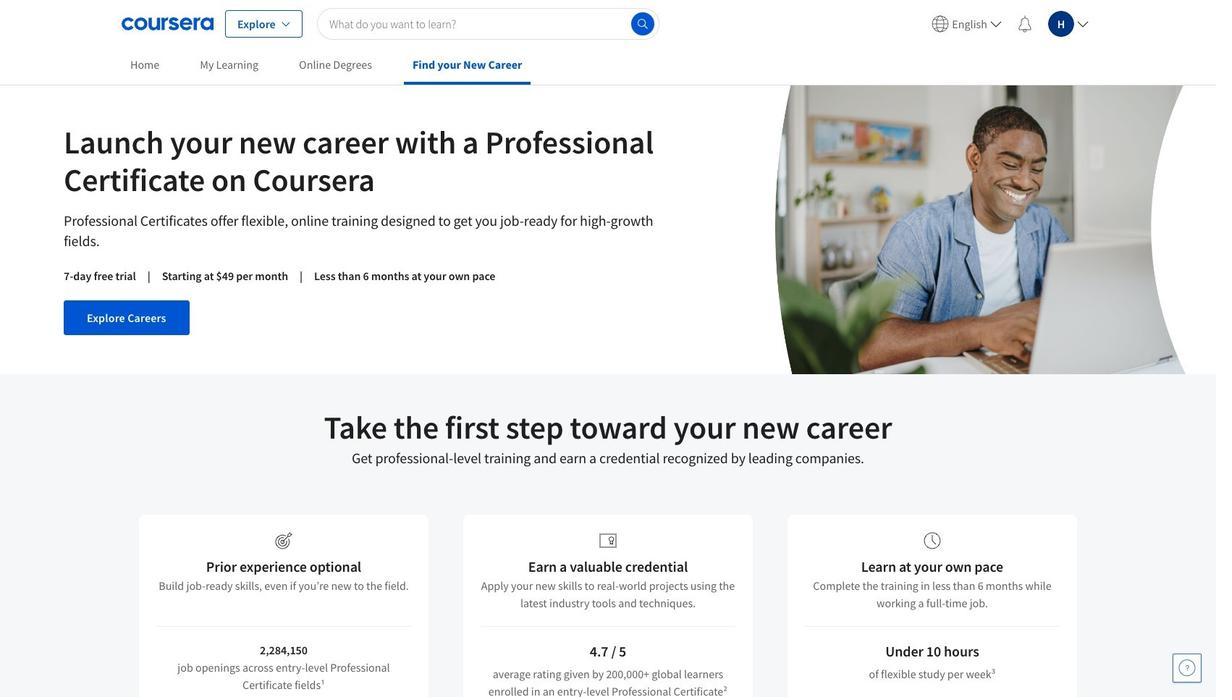 Task type: locate. For each thing, give the bounding box(es) containing it.
help center image
[[1178, 659, 1196, 677]]

None search field
[[317, 8, 659, 39]]

menu
[[926, 0, 1094, 47]]

coursera image
[[122, 12, 214, 35]]



Task type: describe. For each thing, give the bounding box(es) containing it.
What do you want to learn? text field
[[317, 8, 659, 39]]



Task type: vqa. For each thing, say whether or not it's contained in the screenshot.
MENU
yes



